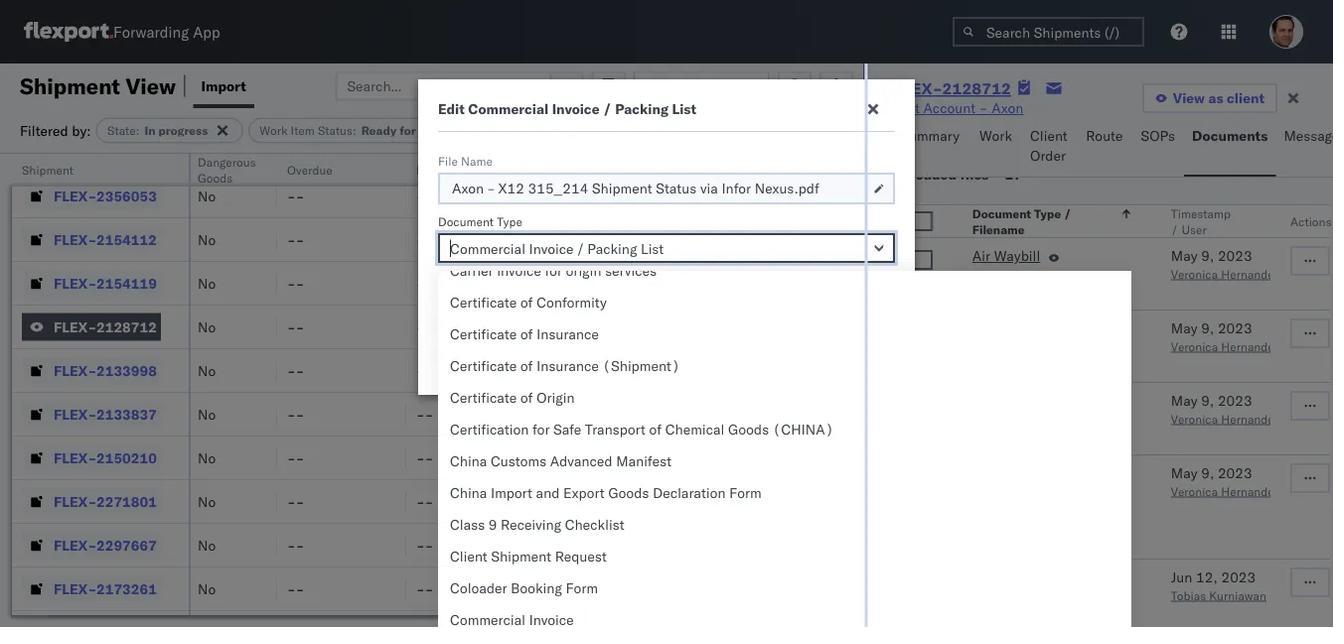 Task type: vqa. For each thing, say whether or not it's contained in the screenshot.
to to the left
no



Task type: locate. For each thing, give the bounding box(es) containing it.
client for client shipment request
[[450, 548, 488, 566]]

flex- down flex-2297667 button
[[54, 581, 96, 598]]

1 veronica from the top
[[1171, 267, 1218, 282]]

2 vertical spatial for
[[533, 421, 550, 439]]

type down x12
[[497, 214, 522, 229]]

1 horizontal spatial view
[[1173, 89, 1205, 107]]

thailand
[[841, 493, 896, 511], [841, 537, 896, 554], [841, 581, 896, 598]]

due
[[416, 162, 438, 177]]

0 horizontal spatial type
[[497, 214, 522, 229]]

5 ocean fcl from the top
[[545, 581, 615, 598]]

0 horizontal spatial 2128712
[[96, 318, 157, 336]]

2 ocean lcl from the top
[[545, 231, 614, 248]]

3 swarovski thailand test from the top
[[774, 581, 926, 598]]

0 vertical spatial thailand
[[841, 493, 896, 511]]

8 no from the top
[[198, 450, 216, 467]]

shipment inside button
[[22, 162, 74, 177]]

lcl for integration
[[590, 144, 614, 161]]

2 test shipper from the top
[[774, 187, 867, 205]]

11 no from the top
[[198, 581, 216, 598]]

air for flex-2150210
[[545, 450, 563, 467]]

lcl up origin
[[590, 231, 614, 248]]

1 vertical spatial co.
[[793, 406, 813, 423]]

2 ocean from the top
[[545, 231, 586, 248]]

3 on from the top
[[815, 450, 836, 467]]

certificate up certification
[[450, 389, 517, 407]]

flex- up summary
[[893, 78, 942, 98]]

on for flex-2388003
[[815, 144, 836, 161]]

2 demo from the top
[[700, 406, 737, 423]]

flex-2154112
[[54, 231, 157, 248]]

0 horizontal spatial flex-2128712
[[54, 318, 157, 336]]

import down customs
[[491, 485, 532, 502]]

1 fcl from the top
[[590, 362, 615, 380]]

flex- inside button
[[54, 144, 96, 161]]

test shipper for ocean lcl
[[774, 144, 867, 161]]

4 veronica from the top
[[1171, 485, 1218, 500]]

view left as
[[1173, 89, 1205, 107]]

x12
[[498, 180, 524, 197]]

file right the due
[[438, 153, 458, 168]]

5 no from the top
[[198, 318, 216, 336]]

test for air
[[774, 187, 806, 205]]

export
[[563, 485, 605, 502]]

Caption (optional) text field
[[438, 292, 895, 322]]

7 ocean from the top
[[545, 581, 586, 598]]

test account - axon link
[[893, 98, 1024, 118]]

china customs advanced manifest
[[450, 453, 672, 470]]

client
[[1030, 127, 1068, 145], [450, 548, 488, 566]]

ocean down class 9 receiving checklist
[[545, 537, 586, 554]]

on for flex-2150210
[[815, 450, 836, 467]]

receiving
[[501, 517, 561, 534]]

invoice
[[497, 262, 541, 280]]

0 vertical spatial demo
[[700, 362, 737, 380]]

shipper down shipper name "button"
[[810, 187, 867, 205]]

3 thailand from the top
[[841, 581, 896, 598]]

1 horizontal spatial goods
[[608, 485, 649, 502]]

5 resize handle column header from the left
[[611, 154, 635, 628]]

app
[[193, 22, 220, 41]]

ocean fcl down the request
[[545, 581, 615, 598]]

1 horizontal spatial 2128712
[[942, 78, 1011, 98]]

2 progress from the left
[[520, 123, 570, 138]]

document
[[972, 207, 1031, 222], [438, 214, 494, 229]]

1 test from the top
[[774, 144, 806, 161]]

flex- down flex-2154112 button
[[54, 275, 96, 292]]

goods down dangerous
[[198, 170, 233, 185]]

3 may 9, 2023 veronica hernandez from the top
[[1171, 393, 1279, 427]]

0 horizontal spatial in
[[144, 123, 156, 138]]

mode
[[545, 162, 576, 177]]

0 horizontal spatial name
[[461, 153, 493, 168]]

shipper up shipper name
[[810, 144, 867, 161]]

3 integration from the top
[[645, 450, 713, 467]]

integration test account - on ag up infor
[[645, 144, 859, 161]]

shipper right chemical
[[741, 406, 790, 423]]

2 swarovski from the top
[[774, 537, 837, 554]]

2 certificate from the top
[[450, 326, 517, 343]]

4 may from the top
[[1171, 465, 1197, 483]]

no for flex-2154112
[[198, 231, 216, 248]]

fcl up checklist at the bottom of the page
[[590, 493, 615, 511]]

1 vertical spatial shipper
[[810, 187, 867, 205]]

2 lcl from the top
[[590, 231, 614, 248]]

certificate down the carrier
[[450, 294, 517, 311]]

china down certification
[[450, 453, 487, 470]]

import button
[[193, 64, 254, 108]]

status down consignee on the top
[[656, 180, 697, 197]]

2 horizontal spatial /
[[1171, 223, 1178, 237]]

1 horizontal spatial name
[[821, 162, 855, 177]]

: left ready
[[353, 123, 356, 138]]

1 demo from the top
[[700, 362, 737, 380]]

1 horizontal spatial progress
[[520, 123, 570, 138]]

flex- inside flex- 2128712_air_waybill.pdf
[[972, 271, 1009, 286]]

advanced
[[550, 453, 613, 470]]

on up shipper name
[[815, 144, 836, 161]]

thailand for 2271801
[[841, 493, 896, 511]]

: up 2388003
[[136, 123, 140, 138]]

2 veronica from the top
[[1171, 340, 1218, 355]]

sops button
[[1133, 118, 1184, 177]]

flex- down flex-2356053 "button"
[[54, 231, 96, 248]]

consignee button
[[635, 158, 744, 178]]

axon – x12 315_214 shipment status via infor nexus.pdf
[[452, 180, 820, 197]]

3 certificate from the top
[[450, 358, 517, 375]]

1 ocean from the top
[[545, 144, 586, 161]]

for left work,
[[400, 123, 416, 138]]

0 vertical spatial file
[[664, 77, 688, 94]]

flex-2154119
[[54, 275, 157, 292]]

of for certificate of insurance
[[520, 326, 533, 343]]

of up certificate of insurance
[[520, 294, 533, 311]]

1 ocean lcl from the top
[[545, 144, 614, 161]]

2 vertical spatial test
[[774, 406, 806, 423]]

certificate down certificate of conformity
[[450, 326, 517, 343]]

2 vertical spatial integration test account - on ag
[[645, 450, 859, 467]]

3 no from the top
[[198, 231, 216, 248]]

1 insurance from the top
[[537, 326, 599, 343]]

resize handle column header
[[165, 154, 189, 628], [253, 154, 277, 628], [382, 154, 406, 628], [512, 154, 535, 628], [611, 154, 635, 628], [740, 154, 764, 628]]

3 fcl from the top
[[590, 493, 615, 511]]

0 vertical spatial ag
[[839, 144, 859, 161]]

flex- for flex-2356053 "button"
[[54, 187, 96, 205]]

certificate for certificate of insurance (shipment)
[[450, 358, 517, 375]]

1 flexport from the top
[[645, 362, 697, 380]]

1 vertical spatial on
[[815, 187, 836, 205]]

2 vertical spatial swarovski thailand test
[[774, 581, 926, 598]]

9 no from the top
[[198, 493, 216, 511]]

2 9, from the top
[[1201, 320, 1214, 338]]

fcl for flex-2271801
[[590, 493, 615, 511]]

1 vertical spatial ocean lcl
[[545, 231, 614, 248]]

0 vertical spatial flexport demo shipper co.
[[645, 362, 813, 380]]

china for china import and export goods declaration form
[[450, 485, 487, 502]]

1 integration from the top
[[645, 144, 713, 161]]

ocean fcl for flex-2271801
[[545, 493, 615, 511]]

4 certificate from the top
[[450, 389, 517, 407]]

forwarding app
[[113, 22, 220, 41]]

document for document type
[[438, 214, 494, 229]]

1 test shipper from the top
[[774, 144, 867, 161]]

kurniawan
[[1209, 589, 1266, 604]]

0 vertical spatial flexport
[[645, 362, 697, 380]]

1 vertical spatial client
[[450, 548, 488, 566]]

insurance up 'origin'
[[537, 358, 599, 375]]

--
[[287, 144, 304, 161], [416, 144, 434, 161], [287, 187, 304, 205], [416, 187, 434, 205], [287, 231, 304, 248], [416, 231, 434, 248], [287, 275, 304, 292], [416, 275, 434, 292], [287, 318, 304, 336], [416, 318, 434, 336], [287, 362, 304, 380], [416, 362, 434, 380], [287, 406, 304, 423], [416, 406, 434, 423], [287, 450, 304, 467], [416, 450, 434, 467], [287, 493, 304, 511], [416, 493, 434, 511], [287, 537, 304, 554], [416, 537, 434, 554], [287, 581, 304, 598], [416, 581, 434, 598]]

view up state : in progress
[[126, 72, 176, 99]]

coloader booking form
[[450, 580, 598, 598]]

ag for flex-2150210
[[839, 450, 859, 467]]

test
[[774, 144, 806, 161], [774, 187, 806, 205], [774, 406, 806, 423]]

3 ag from the top
[[839, 450, 859, 467]]

carrier invoice for origin services
[[450, 262, 657, 280]]

4 fcl from the top
[[590, 537, 615, 554]]

1 vertical spatial form
[[566, 580, 598, 598]]

1 ag from the top
[[839, 144, 859, 161]]

ocean down the request
[[545, 581, 586, 598]]

0 horizontal spatial file
[[438, 153, 458, 168]]

test shipper up shipper name
[[774, 144, 867, 161]]

co.
[[793, 362, 813, 380], [793, 406, 813, 423]]

flex- down by:
[[54, 144, 96, 161]]

chemical
[[665, 421, 725, 439]]

flexport demo shipper co. up chemical
[[645, 362, 813, 380]]

4 ocean fcl from the top
[[545, 537, 615, 554]]

and
[[536, 485, 560, 502]]

flex- down flex-2133837 button
[[54, 450, 96, 467]]

certificate
[[450, 294, 517, 311], [450, 326, 517, 343], [450, 358, 517, 375], [450, 389, 517, 407]]

0 horizontal spatial progress
[[158, 123, 208, 138]]

3 ocean from the top
[[545, 362, 586, 380]]

/ down order
[[1064, 207, 1071, 222]]

0 vertical spatial co.
[[793, 362, 813, 380]]

1 horizontal spatial :
[[353, 123, 356, 138]]

air down mode on the top of page
[[545, 187, 563, 205]]

0 horizontal spatial document
[[438, 214, 494, 229]]

ag down shipper name "button"
[[839, 187, 859, 205]]

name down blocked,
[[461, 153, 493, 168]]

flex-2356053 button
[[22, 182, 161, 210]]

1 horizontal spatial /
[[1064, 207, 1071, 222]]

ag down save button
[[839, 450, 859, 467]]

test account - axon
[[893, 99, 1024, 117], [645, 231, 775, 248], [774, 231, 904, 248], [645, 275, 775, 292], [774, 275, 904, 292], [774, 318, 904, 336]]

6 ocean from the top
[[545, 537, 586, 554]]

3 test from the top
[[774, 406, 806, 423]]

via
[[700, 180, 718, 197]]

2 vertical spatial thailand
[[841, 581, 896, 598]]

message button
[[1276, 118, 1333, 177]]

2 in from the left
[[506, 123, 517, 138]]

ocean fcl for flex-2133998
[[545, 362, 615, 380]]

progress down 'edit commercial invoice / packing list'
[[520, 123, 570, 138]]

0 vertical spatial shipper
[[810, 144, 867, 161]]

2 co. from the top
[[793, 406, 813, 423]]

of for certificate of origin
[[520, 389, 533, 407]]

0 horizontal spatial /
[[603, 100, 612, 118]]

lcl up axon – x12 315_214 shipment status via infor nexus.pdf
[[590, 144, 614, 161]]

1 horizontal spatial work
[[980, 127, 1012, 145]]

thailand for 2173261
[[841, 581, 896, 598]]

in down commercial
[[506, 123, 517, 138]]

flexport up chemical
[[645, 362, 697, 380]]

1 vertical spatial /
[[1064, 207, 1071, 222]]

ag
[[839, 144, 859, 161], [839, 187, 859, 205], [839, 450, 859, 467]]

of down certificate of insurance
[[520, 358, 533, 375]]

integration test account - on ag down shipper name
[[645, 187, 859, 205]]

4 no from the top
[[198, 275, 216, 292]]

0 vertical spatial goods
[[198, 170, 233, 185]]

uploaded
[[892, 166, 956, 184]]

shipper up (china)
[[741, 362, 790, 380]]

fcl right safe
[[590, 406, 615, 423]]

flex-2388003 button
[[22, 139, 161, 166]]

air down safe
[[545, 450, 563, 467]]

1 vertical spatial flexport demo shipper co.
[[645, 406, 813, 423]]

1 vertical spatial flex-2128712
[[54, 318, 157, 336]]

file
[[664, 77, 688, 94], [438, 153, 458, 168]]

1 horizontal spatial flex-2128712
[[893, 78, 1011, 98]]

fcl for flex-2173261
[[590, 581, 615, 598]]

document up filename
[[972, 207, 1031, 222]]

type up waybill at the top right
[[1034, 207, 1061, 222]]

flex- down flex-2150210 "button"
[[54, 493, 96, 511]]

flex- for flex-2173261 button at the left bottom of the page
[[54, 581, 96, 598]]

flex- for flex-2154112 button
[[54, 231, 96, 248]]

0 vertical spatial swarovski
[[774, 493, 837, 511]]

1 horizontal spatial type
[[1034, 207, 1061, 222]]

5 ocean from the top
[[545, 493, 586, 511]]

0 vertical spatial on
[[815, 144, 836, 161]]

2 horizontal spatial goods
[[728, 421, 769, 439]]

0 vertical spatial test shipper
[[774, 144, 867, 161]]

2 thailand from the top
[[841, 537, 896, 554]]

2 vertical spatial on
[[815, 450, 836, 467]]

3 may from the top
[[1171, 393, 1197, 410]]

integration test account - on ag down (china)
[[645, 450, 859, 467]]

fcl for flex-2133998
[[590, 362, 615, 380]]

form right "declaration" on the bottom of the page
[[729, 485, 762, 502]]

certificate for certificate of conformity
[[450, 294, 517, 311]]

/ left user
[[1171, 223, 1178, 237]]

ocean fcl up 'origin'
[[545, 362, 615, 380]]

1 vertical spatial integration
[[645, 187, 713, 205]]

files
[[960, 166, 988, 184]]

flex- for flex-2133998 button
[[54, 362, 96, 380]]

on down shipper name
[[815, 187, 836, 205]]

file name
[[438, 153, 493, 168]]

resize handle column header for the consignee button
[[740, 154, 764, 628]]

1 vertical spatial lcl
[[590, 231, 614, 248]]

1 vertical spatial goods
[[728, 421, 769, 439]]

2 swarovski thailand test from the top
[[774, 537, 926, 554]]

air
[[545, 187, 563, 205], [972, 248, 990, 265], [545, 275, 563, 292], [545, 318, 563, 336], [545, 450, 563, 467]]

may 9, 2023 veronica hernandez
[[1171, 248, 1279, 282], [1171, 320, 1279, 355], [1171, 393, 1279, 427], [1171, 465, 1279, 500]]

2 vertical spatial /
[[1171, 223, 1178, 237]]

in right state
[[144, 123, 156, 138]]

6 no from the top
[[198, 362, 216, 380]]

file up list
[[664, 77, 688, 94]]

as
[[1208, 89, 1224, 107]]

china
[[450, 453, 487, 470], [450, 485, 487, 502]]

4 ocean from the top
[[545, 406, 586, 423]]

17
[[1004, 166, 1022, 184]]

integration for flex-2150210
[[645, 450, 713, 467]]

file for file exception
[[664, 77, 688, 94]]

ocean up the china customs advanced manifest
[[545, 406, 586, 423]]

flex-2133998 button
[[22, 357, 161, 385]]

flex- down air waybill link
[[972, 271, 1009, 286]]

integration for flex-2356053
[[645, 187, 713, 205]]

no for flex-2297667
[[198, 537, 216, 554]]

0 vertical spatial import
[[201, 77, 246, 94]]

1 vertical spatial 2128712
[[96, 318, 157, 336]]

2 on from the top
[[815, 187, 836, 205]]

2128712 inside button
[[96, 318, 157, 336]]

0 vertical spatial integration
[[645, 144, 713, 161]]

memo
[[438, 273, 472, 288]]

1 horizontal spatial client
[[1030, 127, 1068, 145]]

fcl for flex-2297667
[[590, 537, 615, 554]]

certificate for certificate of insurance
[[450, 326, 517, 343]]

–
[[488, 180, 495, 197]]

class
[[450, 517, 485, 534]]

0 vertical spatial lcl
[[590, 144, 614, 161]]

work for work item status : ready for work, blocked, in progress
[[260, 123, 288, 138]]

status
[[318, 123, 353, 138], [656, 180, 697, 197]]

flex- down flex-2128712 button
[[54, 362, 96, 380]]

flexport demo shipper co.
[[645, 362, 813, 380], [645, 406, 813, 423]]

flexport for flex-2133837
[[645, 406, 697, 423]]

flex-2128712 up summary
[[893, 78, 1011, 98]]

2 integration from the top
[[645, 187, 713, 205]]

test right chemical
[[774, 406, 806, 423]]

fcl down the request
[[590, 581, 615, 598]]

integration up consignee on the top
[[645, 144, 713, 161]]

ocean up 'origin'
[[545, 362, 586, 380]]

flex- down the flex-2271801 'button'
[[54, 537, 96, 554]]

integration down consignee on the top
[[645, 187, 713, 205]]

swarovski for flex-2271801
[[774, 493, 837, 511]]

china import and export goods declaration form
[[450, 485, 762, 502]]

1 horizontal spatial in
[[506, 123, 517, 138]]

insurance for certificate of insurance
[[537, 326, 599, 343]]

ocean fcl up advanced
[[545, 406, 615, 423]]

2 no from the top
[[198, 187, 216, 205]]

0 vertical spatial test
[[774, 144, 806, 161]]

0 horizontal spatial import
[[201, 77, 246, 94]]

1 resize handle column header from the left
[[165, 154, 189, 628]]

test up shipper name
[[774, 144, 806, 161]]

progress up dangerous
[[158, 123, 208, 138]]

work,
[[419, 123, 450, 138]]

0 vertical spatial swarovski thailand test
[[774, 493, 926, 511]]

2 insurance from the top
[[537, 358, 599, 375]]

flex- down flex-2133998 button
[[54, 406, 96, 423]]

2 flexport from the top
[[645, 406, 697, 423]]

ocean fcl
[[545, 362, 615, 380], [545, 406, 615, 423], [545, 493, 615, 511], [545, 537, 615, 554], [545, 581, 615, 598]]

0 vertical spatial insurance
[[537, 326, 599, 343]]

0 horizontal spatial status
[[318, 123, 353, 138]]

status right item
[[318, 123, 353, 138]]

1 flexport demo shipper co. from the top
[[645, 362, 813, 380]]

client up order
[[1030, 127, 1068, 145]]

2 vertical spatial integration
[[645, 450, 713, 467]]

3 swarovski from the top
[[774, 581, 837, 598]]

axon
[[992, 99, 1024, 117], [452, 180, 484, 197], [743, 231, 775, 248], [872, 231, 904, 248], [743, 275, 775, 292], [872, 275, 904, 292], [872, 318, 904, 336]]

1 9, from the top
[[1201, 248, 1214, 265]]

summary button
[[892, 118, 972, 177]]

thailand for 2297667
[[841, 537, 896, 554]]

no for flex-2356053
[[198, 187, 216, 205]]

2 shipper from the top
[[810, 187, 867, 205]]

work for work
[[980, 127, 1012, 145]]

flex- 2128712_air_waybill.pdf
[[972, 271, 1117, 302]]

1 vertical spatial china
[[450, 485, 487, 502]]

2 vertical spatial shipper
[[741, 406, 790, 423]]

ocean lcl
[[545, 144, 614, 161], [545, 231, 614, 248]]

1 vertical spatial swarovski
[[774, 537, 837, 554]]

1 co. from the top
[[793, 362, 813, 380]]

2 vertical spatial ag
[[839, 450, 859, 467]]

document down –
[[438, 214, 494, 229]]

1 thailand from the top
[[841, 493, 896, 511]]

1 vertical spatial thailand
[[841, 537, 896, 554]]

ocean up mode on the top of page
[[545, 144, 586, 161]]

0 horizontal spatial goods
[[198, 170, 233, 185]]

ocean up class 9 receiving checklist
[[545, 493, 586, 511]]

7 no from the top
[[198, 406, 216, 423]]

1 ocean fcl from the top
[[545, 362, 615, 380]]

air down conformity
[[545, 318, 563, 336]]

3 resize handle column header from the left
[[382, 154, 406, 628]]

of left 'origin'
[[520, 389, 533, 407]]

view
[[126, 72, 176, 99], [1173, 89, 1205, 107]]

1 vertical spatial test shipper
[[774, 187, 867, 205]]

1 vertical spatial shipper
[[741, 362, 790, 380]]

flex-2128712 down flex-2154119
[[54, 318, 157, 336]]

flexport up manifest
[[645, 406, 697, 423]]

insurance for certificate of insurance (shipment)
[[537, 358, 599, 375]]

1 horizontal spatial status
[[656, 180, 697, 197]]

type for document type / filename
[[1034, 207, 1061, 222]]

forwarding
[[113, 22, 189, 41]]

type inside "document type / filename"
[[1034, 207, 1061, 222]]

2 flexport demo shipper co. from the top
[[645, 406, 813, 423]]

3 ocean fcl from the top
[[545, 493, 615, 511]]

1 horizontal spatial document
[[972, 207, 1031, 222]]

5 fcl from the top
[[590, 581, 615, 598]]

1 vertical spatial import
[[491, 485, 532, 502]]

0 horizontal spatial work
[[260, 123, 288, 138]]

document for document type / filename
[[972, 207, 1031, 222]]

flexport demo shipper co. for flex-2133998
[[645, 362, 813, 380]]

ag for flex-2356053
[[839, 187, 859, 205]]

0 vertical spatial ocean lcl
[[545, 144, 614, 161]]

ag for flex-2388003
[[839, 144, 859, 161]]

0 vertical spatial form
[[729, 485, 762, 502]]

1 vertical spatial demo
[[700, 406, 737, 423]]

10 no from the top
[[198, 537, 216, 554]]

work left item
[[260, 123, 288, 138]]

demo up "declaration" on the bottom of the page
[[700, 406, 737, 423]]

flex- for flex-2150210 "button"
[[54, 450, 96, 467]]

filtered
[[20, 122, 68, 139]]

certificate for certificate of origin
[[450, 389, 517, 407]]

lcl for test
[[590, 231, 614, 248]]

work inside button
[[980, 127, 1012, 145]]

ag up shipper name
[[839, 144, 859, 161]]

integration test account - on ag for flex-2388003
[[645, 144, 859, 161]]

integration for flex-2388003
[[645, 144, 713, 161]]

2128712 up work button
[[942, 78, 1011, 98]]

shipment down filtered
[[22, 162, 74, 177]]

insurance up certificate of insurance (shipment)
[[537, 326, 599, 343]]

0 vertical spatial shipper
[[774, 162, 818, 177]]

document inside "document type / filename"
[[972, 207, 1031, 222]]

1 swarovski from the top
[[774, 493, 837, 511]]

ocean for 2133837
[[545, 406, 586, 423]]

2 ag from the top
[[839, 187, 859, 205]]

2388003
[[96, 144, 157, 161]]

fcl up transport
[[590, 362, 615, 380]]

shipper name button
[[764, 158, 873, 178]]

forwarding app link
[[24, 22, 220, 42]]

ocean lcl up origin
[[545, 231, 614, 248]]

1 vertical spatial ag
[[839, 187, 859, 205]]

resize handle column header for shipment button
[[165, 154, 189, 628]]

1 china from the top
[[450, 453, 487, 470]]

test for ocean lcl
[[774, 144, 806, 161]]

flex- inside 'button'
[[54, 493, 96, 511]]

flex-2128712 inside button
[[54, 318, 157, 336]]

declaration
[[653, 485, 726, 502]]

1 certificate from the top
[[450, 294, 517, 311]]

no for flex-2133837
[[198, 406, 216, 423]]

1 vertical spatial test
[[774, 187, 806, 205]]

2 : from the left
[[353, 123, 356, 138]]

demo up chemical
[[700, 362, 737, 380]]

1 vertical spatial flexport
[[645, 406, 697, 423]]

flex- down flex-2154119 button
[[54, 318, 96, 336]]

0 vertical spatial integration test account - on ag
[[645, 144, 859, 161]]

of up manifest
[[649, 421, 662, 439]]

flexport for flex-2133998
[[645, 362, 697, 380]]

2 ocean fcl from the top
[[545, 406, 615, 423]]

1 vertical spatial integration test account - on ag
[[645, 187, 859, 205]]

resize handle column header for dangerous goods button
[[253, 154, 277, 628]]

1 shipper from the top
[[810, 144, 867, 161]]

swarovski for flex-2173261
[[774, 581, 837, 598]]

on down (china)
[[815, 450, 836, 467]]

0 horizontal spatial client
[[450, 548, 488, 566]]

2 test from the top
[[774, 187, 806, 205]]

1 lcl from the top
[[590, 144, 614, 161]]

import down the app
[[201, 77, 246, 94]]

4 9, from the top
[[1201, 465, 1214, 483]]

2 china from the top
[[450, 485, 487, 502]]

0 vertical spatial client
[[1030, 127, 1068, 145]]

air for flex-2356053
[[545, 187, 563, 205]]

co. for flex-2133998
[[793, 362, 813, 380]]

client inside button
[[1030, 127, 1068, 145]]

in
[[144, 123, 156, 138], [506, 123, 517, 138]]

1 vertical spatial file
[[438, 153, 458, 168]]

0 horizontal spatial :
[[136, 123, 140, 138]]

consignee
[[645, 162, 702, 177]]

co. for flex-2133837
[[793, 406, 813, 423]]

documents
[[1192, 127, 1268, 145]]

tobias
[[1171, 589, 1206, 604]]

0 horizontal spatial form
[[566, 580, 598, 598]]

2 vertical spatial swarovski
[[774, 581, 837, 598]]

swarovski thailand test for 2271801
[[774, 493, 926, 511]]

0 vertical spatial china
[[450, 453, 487, 470]]

flex-2133837 button
[[22, 401, 161, 429]]

test down shipper name
[[774, 187, 806, 205]]

swarovski thailand test
[[774, 493, 926, 511], [774, 537, 926, 554], [774, 581, 926, 598]]

None checkbox
[[912, 251, 932, 271], [912, 468, 932, 488], [912, 573, 932, 593], [912, 251, 932, 271], [912, 468, 932, 488], [912, 573, 932, 593]]

ocean lcl for test account - axon
[[545, 231, 614, 248]]

None checkbox
[[912, 212, 932, 232], [912, 323, 932, 343], [912, 396, 932, 416], [912, 212, 932, 232], [912, 323, 932, 343], [912, 396, 932, 416]]

name inside "button"
[[821, 162, 855, 177]]

fcl down checklist at the bottom of the page
[[590, 537, 615, 554]]

file exception button
[[633, 71, 770, 101], [633, 71, 770, 101]]

1 horizontal spatial form
[[729, 485, 762, 502]]

shipment
[[20, 72, 120, 99], [22, 162, 74, 177], [592, 180, 652, 197], [491, 548, 551, 566]]

jun
[[1171, 570, 1192, 587]]

2133998
[[96, 362, 157, 380]]

ocean lcl up mode on the top of page
[[545, 144, 614, 161]]

3 integration test account - on ag from the top
[[645, 450, 859, 467]]

1 horizontal spatial file
[[664, 77, 688, 94]]

demo for flex-2133998
[[700, 362, 737, 380]]

hernandez
[[1221, 267, 1279, 282], [1221, 340, 1279, 355], [1221, 412, 1279, 427], [1221, 485, 1279, 500]]

air up conformity
[[545, 275, 563, 292]]

2 fcl from the top
[[590, 406, 615, 423]]

view inside button
[[1173, 89, 1205, 107]]



Task type: describe. For each thing, give the bounding box(es) containing it.
4 resize handle column header from the left
[[512, 154, 535, 628]]

waybill
[[994, 248, 1040, 265]]

flex-2128712 button
[[22, 313, 161, 341]]

due soon
[[416, 162, 469, 177]]

1 vertical spatial status
[[656, 180, 697, 197]]

1 progress from the left
[[158, 123, 208, 138]]

uploaded files ∙ 17
[[892, 166, 1022, 184]]

certificate of insurance (shipment)
[[450, 358, 680, 375]]

flex-2356053
[[54, 187, 157, 205]]

sops
[[1141, 127, 1175, 145]]

2128712_air_waybill.pdf
[[972, 287, 1117, 302]]

2 may from the top
[[1171, 320, 1197, 338]]

2154112
[[96, 231, 157, 248]]

route
[[1086, 127, 1123, 145]]

name for shipper name
[[821, 162, 855, 177]]

commercial
[[468, 100, 549, 118]]

certification
[[450, 421, 529, 439]]

flex-2297667 button
[[22, 532, 161, 560]]

no for flex-2173261
[[198, 581, 216, 598]]

2 may 9, 2023 veronica hernandez from the top
[[1171, 320, 1279, 355]]

1 horizontal spatial import
[[491, 485, 532, 502]]

(shipment)
[[603, 358, 680, 375]]

shipper for ocean lcl
[[810, 144, 867, 161]]

ocean for 2271801
[[545, 493, 586, 511]]

flex- for flex-2297667 button
[[54, 537, 96, 554]]

shipper for air
[[810, 187, 867, 205]]

route button
[[1078, 118, 1133, 177]]

0 vertical spatial /
[[603, 100, 612, 118]]

flex-2154119 button
[[22, 270, 161, 298]]

2154119
[[96, 275, 157, 292]]

2297667
[[96, 537, 157, 554]]

flex-2150210
[[54, 450, 157, 467]]

shipper inside "button"
[[774, 162, 818, 177]]

timestamp
[[1171, 207, 1230, 222]]

2150210
[[96, 450, 157, 467]]

dangerous goods button
[[188, 150, 270, 186]]

flexport. image
[[24, 22, 113, 42]]

message
[[1284, 127, 1333, 145]]

client for client order
[[1030, 127, 1068, 145]]

request
[[555, 548, 607, 566]]

infor
[[722, 180, 751, 197]]

summary
[[900, 127, 960, 145]]

integration test account - on ag for flex-2150210
[[645, 450, 859, 467]]

fcl for flex-2133837
[[590, 406, 615, 423]]

import inside "button"
[[201, 77, 246, 94]]

no for flex-2150210
[[198, 450, 216, 467]]

origin
[[566, 262, 602, 280]]

flex-2128712 link
[[893, 78, 1011, 98]]

dangerous goods
[[198, 154, 256, 185]]

certificate of conformity
[[450, 294, 607, 311]]

0 vertical spatial 2128712
[[942, 78, 1011, 98]]

state : in progress
[[107, 123, 208, 138]]

air down filename
[[972, 248, 990, 265]]

ocean for 2154112
[[545, 231, 586, 248]]

manifest
[[616, 453, 672, 470]]

flexport demo shipper co. for flex-2133837
[[645, 406, 813, 423]]

name for file name
[[461, 153, 493, 168]]

goods inside dangerous goods
[[198, 170, 233, 185]]

flex-2133837
[[54, 406, 157, 423]]

swarovski thailand test for 2297667
[[774, 537, 926, 554]]

flex-2173261 button
[[22, 576, 161, 604]]

carrier
[[450, 262, 493, 280]]

flex- for flex-2154119 button
[[54, 275, 96, 292]]

client shipment request
[[450, 548, 607, 566]]

shipper for flex-2133998
[[741, 362, 790, 380]]

0 horizontal spatial view
[[126, 72, 176, 99]]

no for flex-2388003
[[198, 144, 216, 161]]

315_214
[[528, 180, 588, 197]]

client order
[[1030, 127, 1068, 164]]

dangerous
[[198, 154, 256, 169]]

flex-2271801
[[54, 493, 157, 511]]

ocean fcl for flex-2297667
[[545, 537, 615, 554]]

of for certificate of conformity
[[520, 294, 533, 311]]

no for flex-2133998
[[198, 362, 216, 380]]

shipment up by:
[[20, 72, 120, 99]]

save
[[852, 352, 883, 369]]

swarovski thailand test for 2173261
[[774, 581, 926, 598]]

swarovski for flex-2297667
[[774, 537, 837, 554]]

1 vertical spatial for
[[545, 262, 562, 280]]

2271801
[[96, 493, 157, 511]]

documents button
[[1184, 118, 1276, 177]]

coloader
[[450, 580, 507, 598]]

Search... text field
[[335, 71, 552, 101]]

flex-2154112 button
[[22, 226, 161, 254]]

flex- for flex-2388003 button
[[54, 144, 96, 161]]

/ inside timestamp / user
[[1171, 223, 1178, 237]]

client
[[1227, 89, 1265, 107]]

4 hernandez from the top
[[1221, 485, 1279, 500]]

test shipper for air
[[774, 187, 867, 205]]

filename
[[972, 223, 1024, 237]]

no for flex-2154119
[[198, 275, 216, 292]]

mode button
[[535, 158, 615, 178]]

ocean for 2173261
[[545, 581, 586, 598]]

Search Shipments (/) text field
[[953, 17, 1144, 47]]

safe
[[553, 421, 581, 439]]

type for document type
[[497, 214, 522, 229]]

ocean for 2297667
[[545, 537, 586, 554]]

booking
[[511, 580, 562, 598]]

3 hernandez from the top
[[1221, 412, 1279, 427]]

conformity
[[537, 294, 607, 311]]

resize handle column header for mode button
[[611, 154, 635, 628]]

ocean fcl for flex-2173261
[[545, 581, 615, 598]]

shipment up coloader booking form
[[491, 548, 551, 566]]

ocean for 2388003
[[545, 144, 586, 161]]

save button
[[840, 346, 895, 376]]

shipment button
[[12, 158, 169, 178]]

air for flex-2128712
[[545, 318, 563, 336]]

2 hernandez from the top
[[1221, 340, 1279, 355]]

client order button
[[1022, 118, 1078, 177]]

1 may from the top
[[1171, 248, 1197, 265]]

demo for flex-2133837
[[700, 406, 737, 423]]

2023 inside jun 12, 2023 tobias kurniawan
[[1221, 570, 1255, 587]]

certification for safe transport of chemical goods (china)
[[450, 421, 834, 439]]

shipment down mode button
[[592, 180, 652, 197]]

file exception
[[664, 77, 757, 94]]

1 may 9, 2023 veronica hernandez from the top
[[1171, 248, 1279, 282]]

no for flex-2128712
[[198, 318, 216, 336]]

air waybill link
[[972, 247, 1040, 271]]

/ inside "document type / filename"
[[1064, 207, 1071, 222]]

flex- for the flex-2271801 'button'
[[54, 493, 96, 511]]

order
[[1030, 147, 1066, 164]]

1 in from the left
[[144, 123, 156, 138]]

of for certificate of insurance (shipment)
[[520, 358, 533, 375]]

edit commercial invoice / packing list
[[438, 100, 697, 118]]

on for flex-2356053
[[815, 187, 836, 205]]

item
[[291, 123, 315, 138]]

china for china customs advanced manifest
[[450, 453, 487, 470]]

flex- for flex-2133837 button
[[54, 406, 96, 423]]

certificate of origin
[[450, 389, 575, 407]]

document type / filename button
[[968, 202, 1131, 238]]

ocean for 2133998
[[545, 362, 586, 380]]

∙
[[992, 166, 1001, 184]]

no for flex-2271801
[[198, 493, 216, 511]]

document type / filename
[[972, 207, 1071, 237]]

flex-2297667
[[54, 537, 157, 554]]

3 veronica from the top
[[1171, 412, 1218, 427]]

3 9, from the top
[[1201, 393, 1214, 410]]

0 vertical spatial for
[[400, 123, 416, 138]]

ocean fcl for flex-2133837
[[545, 406, 615, 423]]

Commercial Invoice / Packing List text field
[[438, 233, 895, 263]]

file for file name
[[438, 153, 458, 168]]

1 hernandez from the top
[[1221, 267, 1279, 282]]

(china)
[[773, 421, 834, 439]]

0 vertical spatial flex-2128712
[[893, 78, 1011, 98]]

invoice
[[552, 100, 600, 118]]

shipment view
[[20, 72, 176, 99]]

flex-2150210 button
[[22, 445, 161, 472]]

air for flex-2154119
[[545, 275, 563, 292]]

4 may 9, 2023 veronica hernandez from the top
[[1171, 465, 1279, 500]]

work button
[[972, 118, 1022, 177]]

shipper for flex-2133837
[[741, 406, 790, 423]]

transport
[[585, 421, 646, 439]]

filtered by:
[[20, 122, 91, 139]]

flex- for flex-2128712 button
[[54, 318, 96, 336]]

2 vertical spatial goods
[[608, 485, 649, 502]]

0 vertical spatial status
[[318, 123, 353, 138]]

blocked,
[[453, 123, 503, 138]]

jun 12, 2023 tobias kurniawan
[[1171, 570, 1266, 604]]

1 : from the left
[[136, 123, 140, 138]]



